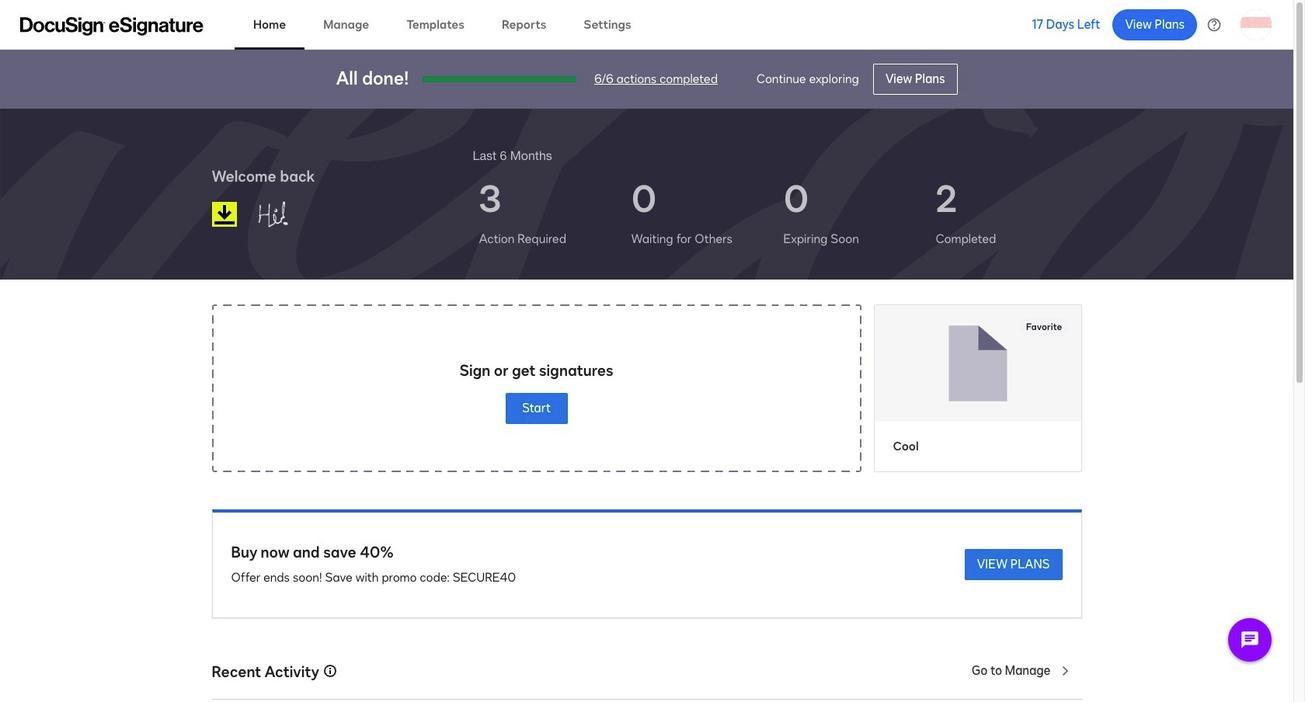 Task type: locate. For each thing, give the bounding box(es) containing it.
your uploaded profile image image
[[1241, 9, 1272, 40]]

list
[[473, 165, 1082, 261]]

use cool image
[[874, 305, 1081, 422]]

heading
[[473, 146, 552, 165]]

docusign esignature image
[[20, 17, 204, 35]]

generic name image
[[250, 194, 330, 235]]



Task type: describe. For each thing, give the bounding box(es) containing it.
docusignlogo image
[[212, 202, 237, 227]]



Task type: vqa. For each thing, say whether or not it's contained in the screenshot.
DocuSignLogo
yes



